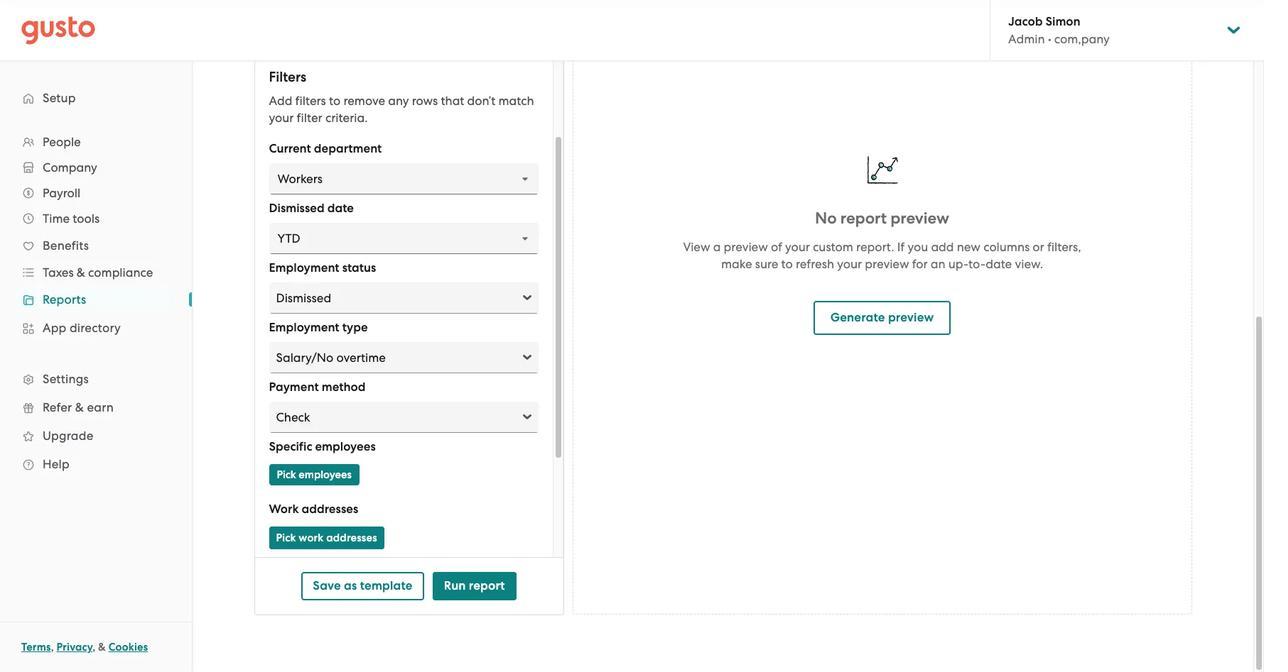 Task type: vqa. For each thing, say whether or not it's contained in the screenshot.
tools
yes



Task type: locate. For each thing, give the bounding box(es) containing it.
pick left work
[[276, 532, 296, 545]]

your inside add filters to remove any rows that don't match your filter criteria.
[[269, 111, 294, 125]]

0 vertical spatial addresses
[[302, 502, 358, 517]]

preview down report.
[[865, 257, 909, 271]]

com,pany
[[1054, 32, 1110, 46]]

employment left status
[[269, 261, 339, 276]]

0 vertical spatial report
[[841, 209, 887, 228]]

preview up make
[[724, 240, 768, 254]]

view.
[[1015, 257, 1043, 271]]

2 vertical spatial your
[[837, 257, 862, 271]]

refer & earn link
[[14, 395, 178, 421]]

employees up the pick employees button
[[315, 440, 376, 455]]

0 horizontal spatial date
[[327, 201, 354, 216]]

1 vertical spatial &
[[75, 401, 84, 415]]

•
[[1048, 32, 1051, 46]]

view
[[683, 240, 710, 254]]

addresses right work
[[326, 532, 377, 545]]

1 vertical spatial to
[[781, 257, 793, 271]]

1 vertical spatial employees
[[299, 469, 352, 482]]

report inside button
[[469, 579, 505, 594]]

benefits link
[[14, 233, 178, 259]]

report
[[841, 209, 887, 228], [469, 579, 505, 594]]

time
[[43, 212, 70, 226]]

save
[[313, 579, 341, 594]]

1 employment from the top
[[269, 261, 339, 276]]

1 horizontal spatial ,
[[93, 642, 95, 654]]

to down of
[[781, 257, 793, 271]]

current department
[[269, 141, 382, 156]]

report up report.
[[841, 209, 887, 228]]

& inside dropdown button
[[77, 266, 85, 280]]

&
[[77, 266, 85, 280], [75, 401, 84, 415], [98, 642, 106, 654]]

benefits
[[43, 239, 89, 253]]

earn
[[87, 401, 114, 415]]

rows
[[412, 94, 438, 108]]

employees
[[315, 440, 376, 455], [299, 469, 352, 482]]

& right taxes
[[77, 266, 85, 280]]

cookies button
[[109, 640, 148, 657]]

1 vertical spatial date
[[986, 257, 1012, 271]]

employees down specific employees
[[299, 469, 352, 482]]

0 vertical spatial employees
[[315, 440, 376, 455]]

0 vertical spatial &
[[77, 266, 85, 280]]

criteria.
[[325, 111, 368, 125]]

terms , privacy , & cookies
[[21, 642, 148, 654]]

your right of
[[785, 240, 810, 254]]

0 horizontal spatial report
[[469, 579, 505, 594]]

0 vertical spatial date
[[327, 201, 354, 216]]

pick down specific
[[277, 469, 296, 482]]

employees for specific employees
[[315, 440, 376, 455]]

list containing people
[[0, 129, 192, 479]]

upgrade link
[[14, 424, 178, 449]]

taxes & compliance button
[[14, 260, 178, 286]]

privacy
[[57, 642, 93, 654]]

make
[[721, 257, 752, 271]]

employment
[[269, 261, 339, 276], [269, 320, 339, 335]]

to up criteria.
[[329, 94, 341, 108]]

1 vertical spatial addresses
[[326, 532, 377, 545]]

,
[[51, 642, 54, 654], [93, 642, 95, 654]]

your
[[269, 111, 294, 125], [785, 240, 810, 254], [837, 257, 862, 271]]

0 vertical spatial to
[[329, 94, 341, 108]]

up-
[[948, 257, 969, 271]]

0 vertical spatial your
[[269, 111, 294, 125]]

your down custom
[[837, 257, 862, 271]]

people button
[[14, 129, 178, 155]]

no
[[815, 209, 837, 228]]

employment left type
[[269, 320, 339, 335]]

1 horizontal spatial to
[[781, 257, 793, 271]]

, left privacy "link"
[[51, 642, 54, 654]]

& left cookies
[[98, 642, 106, 654]]

filters,
[[1047, 240, 1081, 254]]

0 vertical spatial pick
[[277, 469, 296, 482]]

work
[[269, 502, 299, 517]]

addresses up pick work addresses
[[302, 502, 358, 517]]

pick for pick employees
[[277, 469, 296, 482]]

list
[[0, 129, 192, 479]]

1 vertical spatial employment
[[269, 320, 339, 335]]

refresh
[[796, 257, 834, 271]]

help link
[[14, 452, 178, 478]]

new
[[957, 240, 981, 254]]

method
[[322, 380, 366, 395]]

0 vertical spatial employment
[[269, 261, 339, 276]]

0 horizontal spatial ,
[[51, 642, 54, 654]]

directory
[[70, 321, 121, 335]]

pick employees
[[277, 469, 352, 482]]

preview up you
[[891, 209, 949, 228]]

preview
[[891, 209, 949, 228], [724, 240, 768, 254], [865, 257, 909, 271], [888, 310, 934, 325]]

1 vertical spatial pick
[[276, 532, 296, 545]]

report right the run
[[469, 579, 505, 594]]

view a preview of your custom report. if you add new columns or filters, make sure to refresh your preview for an up-to-date view.
[[683, 240, 1081, 271]]

report for no
[[841, 209, 887, 228]]

status
[[342, 261, 376, 276]]

columns
[[984, 240, 1030, 254]]

& left earn
[[75, 401, 84, 415]]

preview right generate
[[888, 310, 934, 325]]

employment type
[[269, 320, 368, 335]]

time tools
[[43, 212, 100, 226]]

pick employees button
[[269, 465, 360, 486]]

your down add on the top of page
[[269, 111, 294, 125]]

upgrade
[[43, 429, 93, 443]]

1 horizontal spatial report
[[841, 209, 887, 228]]

date right the dismissed
[[327, 201, 354, 216]]

reports
[[43, 293, 86, 307]]

settings
[[43, 372, 89, 387]]

jacob
[[1008, 14, 1043, 29]]

, left cookies
[[93, 642, 95, 654]]

1 horizontal spatial date
[[986, 257, 1012, 271]]

custom
[[813, 240, 853, 254]]

run
[[444, 579, 466, 594]]

employees inside button
[[299, 469, 352, 482]]

of
[[771, 240, 782, 254]]

cookies
[[109, 642, 148, 654]]

employment for employment status
[[269, 261, 339, 276]]

an
[[931, 257, 946, 271]]

2 employment from the top
[[269, 320, 339, 335]]

department
[[314, 141, 382, 156]]

1 horizontal spatial your
[[785, 240, 810, 254]]

to inside add filters to remove any rows that don't match your filter criteria.
[[329, 94, 341, 108]]

0 horizontal spatial your
[[269, 111, 294, 125]]

pick
[[277, 469, 296, 482], [276, 532, 296, 545]]

1 vertical spatial report
[[469, 579, 505, 594]]

date down columns
[[986, 257, 1012, 271]]

don't
[[467, 94, 496, 108]]

0 horizontal spatial to
[[329, 94, 341, 108]]

setup
[[43, 91, 76, 105]]

addresses
[[302, 502, 358, 517], [326, 532, 377, 545]]



Task type: describe. For each thing, give the bounding box(es) containing it.
addresses inside button
[[326, 532, 377, 545]]

match
[[499, 94, 534, 108]]

reports link
[[14, 287, 178, 313]]

settings link
[[14, 367, 178, 392]]

2 vertical spatial &
[[98, 642, 106, 654]]

app directory link
[[14, 316, 178, 341]]

no report preview
[[815, 209, 949, 228]]

refer & earn
[[43, 401, 114, 415]]

employment for employment type
[[269, 320, 339, 335]]

taxes
[[43, 266, 74, 280]]

save as template button
[[302, 573, 424, 601]]

remove
[[344, 94, 385, 108]]

generate preview
[[830, 310, 934, 325]]

& for compliance
[[77, 266, 85, 280]]

refer
[[43, 401, 72, 415]]

1 vertical spatial your
[[785, 240, 810, 254]]

payment
[[269, 380, 319, 395]]

app directory
[[43, 321, 121, 335]]

gusto navigation element
[[0, 61, 192, 502]]

pick work addresses
[[276, 532, 377, 545]]

& for earn
[[75, 401, 84, 415]]

company
[[43, 161, 97, 175]]

for
[[912, 257, 928, 271]]

employment status
[[269, 261, 376, 276]]

add filters to remove any rows that don't match your filter criteria.
[[269, 94, 534, 125]]

preview inside "button"
[[888, 310, 934, 325]]

report.
[[856, 240, 894, 254]]

run report button
[[433, 573, 516, 601]]

privacy link
[[57, 642, 93, 654]]

as
[[344, 579, 357, 594]]

report for run
[[469, 579, 505, 594]]

payroll button
[[14, 180, 178, 206]]

sure
[[755, 257, 778, 271]]

app
[[43, 321, 66, 335]]

time tools button
[[14, 206, 178, 232]]

dismissed
[[269, 201, 325, 216]]

2 , from the left
[[93, 642, 95, 654]]

tools
[[73, 212, 100, 226]]

if
[[897, 240, 905, 254]]

terms link
[[21, 642, 51, 654]]

compliance
[[88, 266, 153, 280]]

type
[[342, 320, 368, 335]]

run report
[[444, 579, 505, 594]]

payment method
[[269, 380, 366, 395]]

that
[[441, 94, 464, 108]]

to inside view a preview of your custom report. if you add new columns or filters, make sure to refresh your preview for an up-to-date view.
[[781, 257, 793, 271]]

taxes & compliance
[[43, 266, 153, 280]]

help
[[43, 458, 70, 472]]

work
[[299, 532, 324, 545]]

template
[[360, 579, 413, 594]]

specific
[[269, 440, 312, 455]]

save as template
[[313, 579, 413, 594]]

to-
[[969, 257, 986, 271]]

current
[[269, 141, 311, 156]]

filters
[[295, 94, 326, 108]]

jacob simon admin • com,pany
[[1008, 14, 1110, 46]]

admin
[[1008, 32, 1045, 46]]

generate preview button
[[813, 301, 951, 335]]

add
[[931, 240, 954, 254]]

work addresses
[[269, 502, 358, 517]]

generate
[[830, 310, 885, 325]]

a
[[713, 240, 721, 254]]

specific employees
[[269, 440, 376, 455]]

pick work addresses button
[[269, 527, 384, 550]]

you
[[908, 240, 928, 254]]

pick for pick work addresses
[[276, 532, 296, 545]]

setup link
[[14, 85, 178, 111]]

filters
[[269, 69, 306, 85]]

2 horizontal spatial your
[[837, 257, 862, 271]]

terms
[[21, 642, 51, 654]]

simon
[[1046, 14, 1081, 29]]

any
[[388, 94, 409, 108]]

payroll
[[43, 186, 80, 200]]

filter
[[297, 111, 322, 125]]

people
[[43, 135, 81, 149]]

add
[[269, 94, 292, 108]]

company button
[[14, 155, 178, 180]]

date inside view a preview of your custom report. if you add new columns or filters, make sure to refresh your preview for an up-to-date view.
[[986, 257, 1012, 271]]

home image
[[21, 16, 95, 44]]

employees for pick employees
[[299, 469, 352, 482]]

1 , from the left
[[51, 642, 54, 654]]

dismissed date
[[269, 201, 354, 216]]



